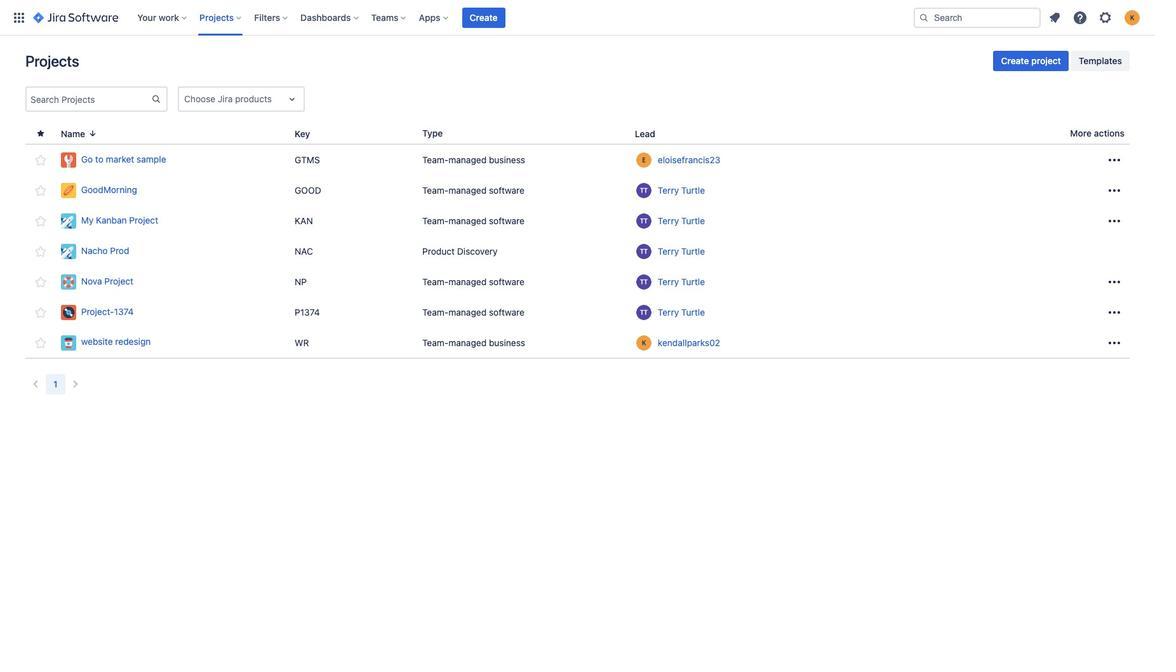 Task type: locate. For each thing, give the bounding box(es) containing it.
software for kan
[[489, 215, 525, 226]]

jira software image
[[33, 10, 118, 25], [33, 10, 118, 25]]

2 software from the top
[[489, 215, 525, 226]]

1 business from the top
[[489, 154, 526, 165]]

0 vertical spatial terry turtle button
[[635, 212, 1008, 230]]

lead
[[635, 128, 656, 139]]

5 team- from the top
[[423, 307, 449, 318]]

create
[[470, 12, 498, 23], [1002, 55, 1030, 66]]

2 team- from the top
[[423, 185, 449, 196]]

5 terry turtle link from the top
[[658, 306, 706, 319]]

4 team-managed software from the top
[[423, 307, 525, 318]]

1 vertical spatial project
[[104, 276, 134, 286]]

more image for p1374
[[1108, 305, 1123, 320]]

Search Projects text field
[[27, 90, 151, 108]]

terry for nac
[[658, 246, 679, 257]]

kendallparks02 link
[[658, 337, 721, 349]]

group
[[994, 51, 1131, 71]]

banner containing your work
[[0, 0, 1156, 36]]

4 terry turtle from the top
[[658, 276, 706, 287]]

5 terry from the top
[[658, 307, 679, 318]]

1 team-managed software from the top
[[423, 185, 525, 196]]

apps
[[419, 12, 441, 23]]

0 vertical spatial create
[[470, 12, 498, 23]]

terry turtle button
[[635, 182, 1008, 200], [635, 243, 1008, 261]]

team-managed software for good
[[423, 185, 525, 196]]

3 terry turtle from the top
[[658, 246, 706, 257]]

turtle
[[682, 185, 706, 196], [682, 215, 706, 226], [682, 246, 706, 257], [682, 276, 706, 287], [682, 307, 706, 318]]

project right nova
[[104, 276, 134, 286]]

market
[[106, 154, 134, 164]]

4 terry turtle link from the top
[[658, 276, 706, 289]]

more
[[1071, 128, 1093, 139]]

team- for kan
[[423, 215, 449, 226]]

np
[[295, 276, 307, 287]]

kanban
[[96, 215, 127, 225]]

redesign
[[115, 336, 151, 347]]

create button
[[462, 7, 506, 28]]

create inside primary element
[[470, 12, 498, 23]]

name button
[[56, 126, 103, 141]]

3 terry from the top
[[658, 246, 679, 257]]

filters
[[254, 12, 280, 23]]

1 turtle from the top
[[682, 185, 706, 196]]

terry turtle for kan
[[658, 215, 706, 226]]

your
[[137, 12, 156, 23]]

team-managed business
[[423, 154, 526, 165], [423, 337, 526, 348]]

1 terry turtle from the top
[[658, 185, 706, 196]]

3 terry turtle button from the top
[[635, 304, 1008, 322]]

4 team- from the top
[[423, 276, 449, 287]]

4 terry from the top
[[658, 276, 679, 287]]

terry turtle link for p1374
[[658, 306, 706, 319]]

create left project
[[1002, 55, 1030, 66]]

6 managed from the top
[[449, 337, 487, 348]]

managed for wr
[[449, 337, 487, 348]]

discovery
[[457, 246, 498, 257]]

2 vertical spatial more image
[[1108, 335, 1123, 350]]

appswitcher icon image
[[11, 10, 27, 25]]

star my kanban project image
[[33, 214, 48, 229]]

0 vertical spatial projects
[[200, 12, 234, 23]]

actions
[[1095, 128, 1125, 139]]

2 vertical spatial more image
[[1108, 275, 1123, 290]]

nacho prod
[[81, 245, 129, 256]]

create right apps dropdown button
[[470, 12, 498, 23]]

1 software from the top
[[489, 185, 525, 196]]

group containing create project
[[994, 51, 1131, 71]]

5 turtle from the top
[[682, 307, 706, 318]]

p1374
[[295, 307, 320, 318]]

3 terry turtle link from the top
[[658, 245, 706, 258]]

banner
[[0, 0, 1156, 36]]

nova
[[81, 276, 102, 286]]

1 horizontal spatial projects
[[200, 12, 234, 23]]

terry turtle link
[[658, 184, 706, 197], [658, 215, 706, 228], [658, 245, 706, 258], [658, 276, 706, 289], [658, 306, 706, 319]]

gtms
[[295, 154, 320, 165]]

1 button
[[46, 374, 65, 395]]

2 terry turtle button from the top
[[635, 273, 1008, 291]]

team- for good
[[423, 185, 449, 196]]

1 more image from the top
[[1108, 183, 1123, 198]]

kendallparks02 button
[[635, 334, 1008, 352]]

1 vertical spatial projects
[[25, 52, 79, 70]]

2 terry turtle link from the top
[[658, 215, 706, 228]]

sample
[[137, 154, 166, 164]]

star nacho prod image
[[33, 244, 48, 259]]

more image
[[1108, 153, 1123, 168], [1108, 214, 1123, 229], [1108, 275, 1123, 290]]

2 managed from the top
[[449, 185, 487, 196]]

1 vertical spatial terry turtle button
[[635, 243, 1008, 261]]

terry
[[658, 185, 679, 196], [658, 215, 679, 226], [658, 246, 679, 257], [658, 276, 679, 287], [658, 307, 679, 318]]

more actions
[[1071, 128, 1125, 139]]

more image
[[1108, 183, 1123, 198], [1108, 305, 1123, 320], [1108, 335, 1123, 350]]

turtle for p1374
[[682, 307, 706, 318]]

0 vertical spatial project
[[129, 215, 158, 225]]

2 terry from the top
[[658, 215, 679, 226]]

nova project link
[[61, 275, 285, 290]]

1 terry turtle link from the top
[[658, 184, 706, 197]]

choose
[[184, 93, 216, 104]]

terry turtle button for product discovery
[[635, 243, 1008, 261]]

teams button
[[368, 7, 411, 28]]

5 terry turtle from the top
[[658, 307, 706, 318]]

key button
[[290, 126, 326, 141]]

1 terry from the top
[[658, 185, 679, 196]]

managed for p1374
[[449, 307, 487, 318]]

2 vertical spatial terry turtle button
[[635, 304, 1008, 322]]

3 more image from the top
[[1108, 275, 1123, 290]]

my
[[81, 215, 94, 225]]

nacho
[[81, 245, 108, 256]]

terry turtle button
[[635, 212, 1008, 230], [635, 273, 1008, 291], [635, 304, 1008, 322]]

1 team- from the top
[[423, 154, 449, 165]]

eloisefrancis23 button
[[635, 151, 1008, 169]]

project right kanban
[[129, 215, 158, 225]]

0 horizontal spatial create
[[470, 12, 498, 23]]

0 vertical spatial team-managed business
[[423, 154, 526, 165]]

4 managed from the top
[[449, 276, 487, 287]]

team- for p1374
[[423, 307, 449, 318]]

product discovery
[[423, 246, 498, 257]]

0 vertical spatial more image
[[1108, 153, 1123, 168]]

team- for wr
[[423, 337, 449, 348]]

business for eloisefrancis23
[[489, 154, 526, 165]]

website redesign link
[[61, 335, 285, 350]]

project-
[[81, 306, 114, 317]]

managed for good
[[449, 185, 487, 196]]

kendallparks02
[[658, 337, 721, 348]]

star go to market sample image
[[33, 153, 48, 168]]

6 team- from the top
[[423, 337, 449, 348]]

more image for good
[[1108, 183, 1123, 198]]

previous image
[[28, 377, 43, 392]]

team-
[[423, 154, 449, 165], [423, 185, 449, 196], [423, 215, 449, 226], [423, 276, 449, 287], [423, 307, 449, 318], [423, 337, 449, 348]]

0 vertical spatial business
[[489, 154, 526, 165]]

projects
[[200, 12, 234, 23], [25, 52, 79, 70]]

templates
[[1080, 55, 1123, 66]]

2 team-managed business from the top
[[423, 337, 526, 348]]

managed
[[449, 154, 487, 165], [449, 185, 487, 196], [449, 215, 487, 226], [449, 276, 487, 287], [449, 307, 487, 318], [449, 337, 487, 348]]

3 software from the top
[[489, 276, 525, 287]]

1 vertical spatial more image
[[1108, 305, 1123, 320]]

0 vertical spatial more image
[[1108, 183, 1123, 198]]

3 team-managed software from the top
[[423, 276, 525, 287]]

managed for gtms
[[449, 154, 487, 165]]

team-managed business for wr
[[423, 337, 526, 348]]

1 vertical spatial team-managed business
[[423, 337, 526, 348]]

business
[[489, 154, 526, 165], [489, 337, 526, 348]]

2 terry turtle button from the top
[[635, 243, 1008, 261]]

team- for np
[[423, 276, 449, 287]]

1 vertical spatial create
[[1002, 55, 1030, 66]]

turtle for kan
[[682, 215, 706, 226]]

2 more image from the top
[[1108, 305, 1123, 320]]

terry for p1374
[[658, 307, 679, 318]]

4 software from the top
[[489, 307, 525, 318]]

4 turtle from the top
[[682, 276, 706, 287]]

1 managed from the top
[[449, 154, 487, 165]]

2 more image from the top
[[1108, 214, 1123, 229]]

projects button
[[196, 7, 247, 28]]

apps button
[[415, 7, 453, 28]]

1 vertical spatial more image
[[1108, 214, 1123, 229]]

project
[[129, 215, 158, 225], [104, 276, 134, 286]]

3 turtle from the top
[[682, 246, 706, 257]]

terry turtle for p1374
[[658, 307, 706, 318]]

create for create
[[470, 12, 498, 23]]

1374
[[114, 306, 134, 317]]

1 vertical spatial terry turtle button
[[635, 273, 1008, 291]]

team- for gtms
[[423, 154, 449, 165]]

team-managed software
[[423, 185, 525, 196], [423, 215, 525, 226], [423, 276, 525, 287], [423, 307, 525, 318]]

1 vertical spatial business
[[489, 337, 526, 348]]

2 turtle from the top
[[682, 215, 706, 226]]

project inside nova project link
[[104, 276, 134, 286]]

1 terry turtle button from the top
[[635, 212, 1008, 230]]

2 team-managed software from the top
[[423, 215, 525, 226]]

turtle for good
[[682, 185, 706, 196]]

go
[[81, 154, 93, 164]]

1 terry turtle button from the top
[[635, 182, 1008, 200]]

star website redesign image
[[33, 335, 48, 350]]

managed for np
[[449, 276, 487, 287]]

projects up the 'search projects' text box
[[25, 52, 79, 70]]

projects right work
[[200, 12, 234, 23]]

0 vertical spatial terry turtle button
[[635, 182, 1008, 200]]

3 team- from the top
[[423, 215, 449, 226]]

templates button
[[1072, 51, 1131, 71]]

5 managed from the top
[[449, 307, 487, 318]]

search image
[[920, 12, 930, 23]]

terry turtle
[[658, 185, 706, 196], [658, 215, 706, 226], [658, 246, 706, 257], [658, 276, 706, 287], [658, 307, 706, 318]]

1 team-managed business from the top
[[423, 154, 526, 165]]

1 horizontal spatial create
[[1002, 55, 1030, 66]]

filters button
[[251, 7, 293, 28]]

2 business from the top
[[489, 337, 526, 348]]

turtle for nac
[[682, 246, 706, 257]]

software
[[489, 185, 525, 196], [489, 215, 525, 226], [489, 276, 525, 287], [489, 307, 525, 318]]

2 terry turtle from the top
[[658, 215, 706, 226]]

3 managed from the top
[[449, 215, 487, 226]]

good
[[295, 185, 321, 196]]

create for create project
[[1002, 55, 1030, 66]]



Task type: describe. For each thing, give the bounding box(es) containing it.
name
[[61, 128, 85, 139]]

open image
[[285, 92, 300, 107]]

dashboards button
[[297, 7, 364, 28]]

Choose Jira products text field
[[184, 93, 187, 105]]

terry turtle button for team-managed software
[[635, 182, 1008, 200]]

goodmorning link
[[61, 183, 285, 198]]

terry for kan
[[658, 215, 679, 226]]

managed for kan
[[449, 215, 487, 226]]

my kanban project link
[[61, 214, 285, 229]]

key
[[295, 128, 310, 139]]

terry for np
[[658, 276, 679, 287]]

website
[[81, 336, 113, 347]]

team-managed business for gtms
[[423, 154, 526, 165]]

business for kendallparks02
[[489, 337, 526, 348]]

software for np
[[489, 276, 525, 287]]

star project-1374 image
[[33, 305, 48, 320]]

help image
[[1073, 10, 1089, 25]]

team-managed software for p1374
[[423, 307, 525, 318]]

create project
[[1002, 55, 1062, 66]]

jira
[[218, 93, 233, 104]]

product
[[423, 246, 455, 257]]

1
[[53, 379, 58, 390]]

notifications image
[[1048, 10, 1063, 25]]

next image
[[68, 377, 83, 392]]

terry turtle link for kan
[[658, 215, 706, 228]]

work
[[159, 12, 179, 23]]

choose jira products
[[184, 93, 272, 104]]

terry turtle link for np
[[658, 276, 706, 289]]

lead button
[[630, 126, 671, 141]]

software for good
[[489, 185, 525, 196]]

prod
[[110, 245, 129, 256]]

nova project
[[81, 276, 134, 286]]

terry for good
[[658, 185, 679, 196]]

terry turtle for np
[[658, 276, 706, 287]]

turtle for np
[[682, 276, 706, 287]]

kan
[[295, 215, 313, 226]]

your profile and settings image
[[1125, 10, 1141, 25]]

go to market sample link
[[61, 153, 285, 168]]

my kanban project
[[81, 215, 158, 225]]

type
[[423, 128, 443, 139]]

products
[[235, 93, 272, 104]]

terry turtle button for kan
[[635, 212, 1008, 230]]

eloisefrancis23
[[658, 154, 721, 165]]

nac
[[295, 246, 313, 257]]

0 horizontal spatial projects
[[25, 52, 79, 70]]

terry turtle button for p1374
[[635, 304, 1008, 322]]

terry turtle button for np
[[635, 273, 1008, 291]]

projects inside projects 'popup button'
[[200, 12, 234, 23]]

project inside my kanban project link
[[129, 215, 158, 225]]

go to market sample
[[81, 154, 166, 164]]

terry turtle for good
[[658, 185, 706, 196]]

your work button
[[134, 7, 192, 28]]

star goodmorning image
[[33, 183, 48, 198]]

project-1374
[[81, 306, 134, 317]]

more image for np
[[1108, 275, 1123, 290]]

goodmorning
[[81, 184, 137, 195]]

software for p1374
[[489, 307, 525, 318]]

project
[[1032, 55, 1062, 66]]

terry turtle link for nac
[[658, 245, 706, 258]]

more image for kan
[[1108, 214, 1123, 229]]

dashboards
[[301, 12, 351, 23]]

terry turtle for nac
[[658, 246, 706, 257]]

to
[[95, 154, 104, 164]]

teams
[[371, 12, 399, 23]]

create project button
[[994, 51, 1069, 71]]

primary element
[[8, 0, 904, 35]]

settings image
[[1099, 10, 1114, 25]]

eloisefrancis23 link
[[658, 154, 721, 167]]

wr
[[295, 337, 309, 348]]

3 more image from the top
[[1108, 335, 1123, 350]]

star nova project image
[[33, 275, 48, 290]]

terry turtle link for good
[[658, 184, 706, 197]]

team-managed software for np
[[423, 276, 525, 287]]

1 more image from the top
[[1108, 153, 1123, 168]]

nacho prod link
[[61, 244, 285, 259]]

Search field
[[914, 7, 1042, 28]]

website redesign
[[81, 336, 151, 347]]

team-managed software for kan
[[423, 215, 525, 226]]

project-1374 link
[[61, 305, 285, 320]]

your work
[[137, 12, 179, 23]]



Task type: vqa. For each thing, say whether or not it's contained in the screenshot.
The Notification Icon
no



